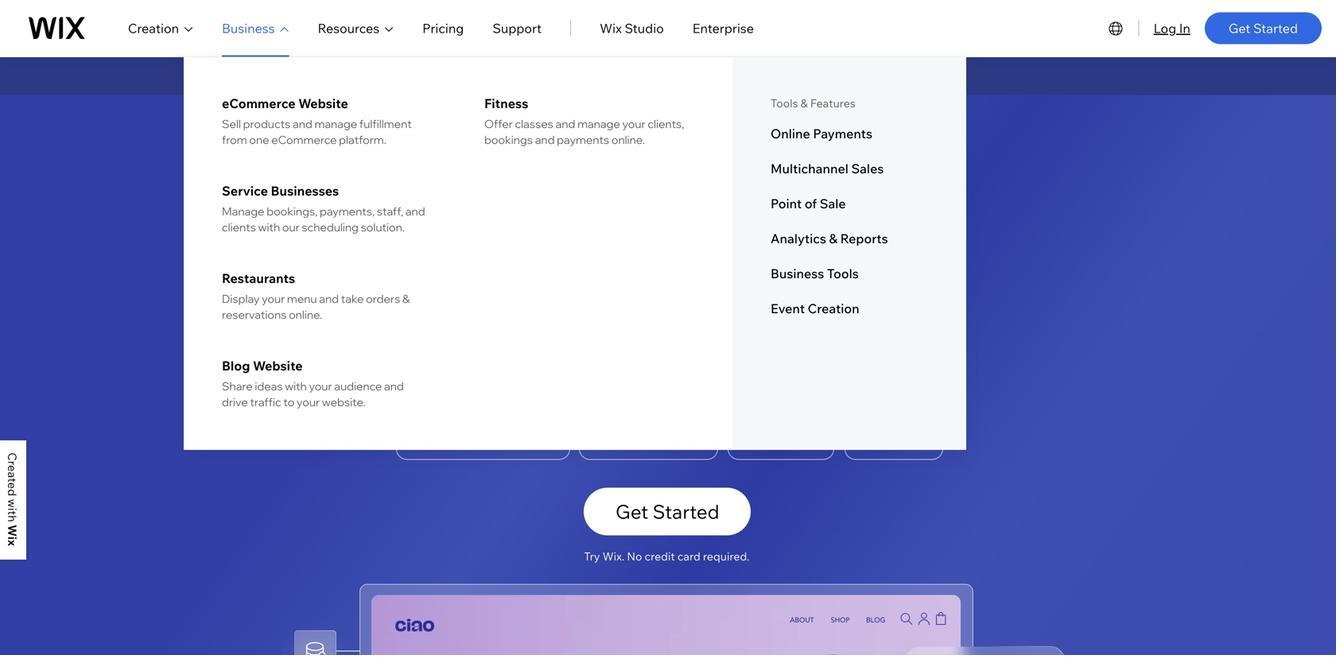 Task type: locate. For each thing, give the bounding box(es) containing it.
with left "the"
[[656, 68, 682, 84]]

service inside service businesses manage bookings, payments, staff, and clients with our scheduling solution.
[[222, 183, 268, 199]]

& left reports
[[829, 231, 838, 247]]

1 horizontal spatial of
[[751, 68, 763, 84]]

and down the "restaurants" link
[[319, 292, 339, 306]]

started inside button
[[653, 500, 720, 524]]

to right like
[[783, 319, 801, 343]]

and
[[293, 117, 312, 131], [556, 117, 575, 131], [535, 133, 555, 147], [405, 204, 425, 218], [319, 292, 339, 306], [384, 379, 404, 393]]

event inside button
[[771, 432, 809, 450]]

1 vertical spatial website
[[579, 319, 649, 343]]

0 vertical spatial creation
[[128, 20, 179, 36]]

manage inside fitness offer classes and manage your clients, bookings and payments online.
[[577, 117, 620, 131]]

restaurants
[[222, 270, 295, 286]]

0 vertical spatial to
[[605, 68, 617, 84]]

manage
[[222, 204, 264, 218]]

0 vertical spatial event
[[771, 301, 805, 317]]

& for analytics
[[829, 231, 838, 247]]

1 horizontal spatial tools
[[827, 266, 859, 282]]

log in link
[[1154, 19, 1190, 38]]

website inside ecommerce website sell products and manage fulfillment from one ecommerce platform.
[[298, 95, 348, 111]]

your up reservations
[[262, 292, 285, 306]]

2 horizontal spatial &
[[829, 231, 838, 247]]

blog website link
[[222, 358, 432, 374]]

take
[[341, 292, 364, 306]]

what
[[462, 319, 510, 343]]

business inside group
[[771, 266, 824, 282]]

1 horizontal spatial manage
[[577, 117, 620, 131]]

creation button
[[128, 19, 193, 38]]

from
[[222, 133, 247, 147]]

0 vertical spatial website
[[683, 138, 949, 228]]

1 vertical spatial tools
[[827, 266, 859, 282]]

your inside fitness offer classes and manage your clients, bookings and payments online.
[[622, 117, 646, 131]]

0 vertical spatial tools
[[771, 96, 798, 110]]

business group
[[184, 57, 966, 450]]

& right orders
[[402, 292, 410, 306]]

with
[[656, 68, 682, 84], [258, 220, 280, 234], [285, 379, 307, 393]]

2 horizontal spatial business
[[771, 266, 824, 282]]

0 horizontal spatial service
[[222, 183, 268, 199]]

audience
[[334, 379, 382, 393]]

and right staff, in the left of the page
[[405, 204, 425, 218]]

get started up "try wix. no credit card required."
[[616, 500, 720, 524]]

get inside button
[[616, 500, 648, 524]]

event
[[771, 301, 805, 317], [771, 432, 809, 450]]

create a website without limits
[[385, 138, 949, 307]]

restaurant button
[[579, 422, 718, 460]]

clients,
[[648, 117, 684, 131]]

1 horizontal spatial business
[[492, 432, 552, 450]]

and down ecommerce website link
[[293, 117, 312, 131]]

website up 'ideas' at the bottom of the page
[[253, 358, 303, 374]]

features
[[810, 96, 856, 110]]

1 vertical spatial get started
[[616, 500, 720, 524]]

2 vertical spatial to
[[283, 395, 295, 409]]

1 horizontal spatial creation
[[808, 301, 859, 317]]

would
[[653, 319, 707, 343]]

service
[[222, 183, 268, 199], [438, 432, 489, 450]]

website inside the blog website share ideas with your audience and drive traffic to your website.
[[253, 358, 303, 374]]

ecommerce website sell products and manage fulfillment from one ecommerce platform.
[[222, 95, 412, 147]]

1 horizontal spatial online.
[[611, 133, 645, 147]]

tools & features
[[771, 96, 856, 110]]

event inside business group
[[771, 301, 805, 317]]

& left features
[[801, 96, 808, 110]]

1 vertical spatial with
[[258, 220, 280, 234]]

online. down menu in the left of the page
[[289, 308, 322, 322]]

online. right payments
[[611, 133, 645, 147]]

0 horizontal spatial get
[[616, 500, 648, 524]]

get right in
[[1229, 20, 1251, 36]]

1 vertical spatial service
[[438, 432, 489, 450]]

0 horizontal spatial to
[[283, 395, 295, 409]]

impact
[[506, 68, 548, 84]]

website for blog website
[[253, 358, 303, 374]]

reports
[[840, 231, 888, 247]]

1 horizontal spatial get started
[[1229, 20, 1298, 36]]

0 horizontal spatial tools
[[771, 96, 798, 110]]

of right people
[[751, 68, 763, 84]]

let's make an impact together to stand with the people of ukraine.
[[424, 68, 815, 84]]

1 horizontal spatial get
[[1229, 20, 1251, 36]]

2 vertical spatial &
[[402, 292, 410, 306]]

1 event from the top
[[771, 301, 805, 317]]

1 horizontal spatial &
[[801, 96, 808, 110]]

and down classes at the top
[[535, 133, 555, 147]]

service for service businesses manage bookings, payments, staff, and clients with our scheduling solution.
[[222, 183, 268, 199]]

1 vertical spatial business
[[771, 266, 824, 282]]

your left clients,
[[622, 117, 646, 131]]

0 horizontal spatial business
[[222, 20, 275, 36]]

with right 'ideas' at the bottom of the page
[[285, 379, 307, 393]]

1 horizontal spatial with
[[285, 379, 307, 393]]

of left sale
[[805, 196, 817, 212]]

manage up payments
[[577, 117, 620, 131]]

glass ns.png image
[[905, 647, 1064, 655]]

business for business tools
[[771, 266, 824, 282]]

2 vertical spatial business
[[492, 432, 552, 450]]

to inside the blog website share ideas with your audience and drive traffic to your website.
[[283, 395, 295, 409]]

scheduling
[[302, 220, 359, 234]]

2 horizontal spatial of
[[805, 196, 817, 212]]

of right kind
[[557, 319, 575, 343]]

tools down ukraine.
[[771, 96, 798, 110]]

get
[[1229, 20, 1251, 36], [616, 500, 648, 524]]

2 event from the top
[[771, 432, 809, 450]]

your
[[622, 117, 646, 131], [262, 292, 285, 306], [309, 379, 332, 393], [297, 395, 320, 409]]

solution.
[[361, 220, 405, 234]]

fitness link
[[484, 95, 694, 111]]

& for tools
[[801, 96, 808, 110]]

wix.
[[603, 549, 625, 563]]

2 manage from the left
[[577, 117, 620, 131]]

log in
[[1154, 20, 1190, 36]]

0 vertical spatial get started
[[1229, 20, 1298, 36]]

try wix. no credit card required.
[[584, 549, 750, 563]]

stand
[[620, 68, 654, 84]]

creation inside business group
[[808, 301, 859, 317]]

&
[[801, 96, 808, 110], [829, 231, 838, 247], [402, 292, 410, 306]]

1 horizontal spatial to
[[605, 68, 617, 84]]

enterprise
[[693, 20, 754, 36]]

1 vertical spatial website
[[253, 358, 303, 374]]

1 manage from the left
[[315, 117, 357, 131]]

multichannel sales link
[[771, 161, 928, 177]]

get started
[[1229, 20, 1298, 36], [616, 500, 720, 524]]

service for service business
[[438, 432, 489, 450]]

creation
[[128, 20, 179, 36], [808, 301, 859, 317]]

2 vertical spatial with
[[285, 379, 307, 393]]

0 horizontal spatial started
[[653, 500, 720, 524]]

ecommerce down 'products'
[[271, 133, 337, 147]]

a
[[630, 138, 669, 228]]

1 horizontal spatial service
[[438, 432, 489, 450]]

business inside dropdown button
[[222, 20, 275, 36]]

offer
[[484, 117, 513, 131]]

of
[[751, 68, 763, 84], [805, 196, 817, 212], [557, 319, 575, 343]]

analytics & reports link
[[771, 231, 928, 247]]

0 horizontal spatial website
[[579, 319, 649, 343]]

1 horizontal spatial website
[[683, 138, 949, 228]]

0 horizontal spatial creation
[[128, 20, 179, 36]]

bookings,
[[267, 204, 318, 218]]

website up the platform.
[[298, 95, 348, 111]]

of inside business group
[[805, 196, 817, 212]]

1 vertical spatial of
[[805, 196, 817, 212]]

0 horizontal spatial online.
[[289, 308, 322, 322]]

and right audience
[[384, 379, 404, 393]]

1 vertical spatial &
[[829, 231, 838, 247]]

0 horizontal spatial of
[[557, 319, 575, 343]]

business tools link
[[771, 266, 928, 282]]

what kind of website would you like to create?
[[462, 319, 871, 343]]

0 horizontal spatial manage
[[315, 117, 357, 131]]

0 vertical spatial website
[[298, 95, 348, 111]]

0 vertical spatial online.
[[611, 133, 645, 147]]

1 vertical spatial started
[[653, 500, 720, 524]]

service inside button
[[438, 432, 489, 450]]

manage down ecommerce website link
[[315, 117, 357, 131]]

0 vertical spatial of
[[751, 68, 763, 84]]

1 vertical spatial creation
[[808, 301, 859, 317]]

1 vertical spatial event
[[771, 432, 809, 450]]

2 horizontal spatial to
[[783, 319, 801, 343]]

0 vertical spatial get
[[1229, 20, 1251, 36]]

business
[[222, 20, 275, 36], [771, 266, 824, 282], [492, 432, 552, 450]]

sell
[[222, 117, 241, 131]]

get up no
[[616, 500, 648, 524]]

try
[[584, 549, 600, 563]]

0 horizontal spatial get started
[[616, 500, 720, 524]]

ecommerce website link
[[222, 95, 432, 111]]

0 vertical spatial started
[[1253, 20, 1298, 36]]

0 vertical spatial service
[[222, 183, 268, 199]]

1 vertical spatial online.
[[289, 308, 322, 322]]

0 vertical spatial &
[[801, 96, 808, 110]]

ecommerce up 'products'
[[222, 95, 296, 111]]

tools down the analytics & reports link
[[827, 266, 859, 282]]

bookings
[[484, 133, 533, 147]]

0 vertical spatial with
[[656, 68, 682, 84]]

online.
[[611, 133, 645, 147], [289, 308, 322, 322]]

ecommerce
[[222, 95, 296, 111], [271, 133, 337, 147]]

with left our
[[258, 220, 280, 234]]

0 horizontal spatial with
[[258, 220, 280, 234]]

blog website share ideas with your audience and drive traffic to your website.
[[222, 358, 404, 409]]

1 vertical spatial to
[[783, 319, 801, 343]]

2 vertical spatial of
[[557, 319, 575, 343]]

website
[[298, 95, 348, 111], [253, 358, 303, 374]]

get started right in
[[1229, 20, 1298, 36]]

payments
[[557, 133, 609, 147]]

0 vertical spatial business
[[222, 20, 275, 36]]

your down 'blog website' link
[[309, 379, 332, 393]]

ideas
[[255, 379, 283, 393]]

other
[[883, 432, 923, 450]]

to left stand
[[605, 68, 617, 84]]

1 vertical spatial get
[[616, 500, 648, 524]]

language selector, english selected image
[[1107, 19, 1126, 38]]

business button
[[222, 19, 289, 38]]

to
[[605, 68, 617, 84], [783, 319, 801, 343], [283, 395, 295, 409]]

0 horizontal spatial &
[[402, 292, 410, 306]]

to right traffic
[[283, 395, 295, 409]]



Task type: describe. For each thing, give the bounding box(es) containing it.
created with wix image
[[8, 453, 17, 546]]

analytics & reports
[[771, 231, 888, 247]]

pricing
[[422, 20, 464, 36]]

with inside the blog website share ideas with your audience and drive traffic to your website.
[[285, 379, 307, 393]]

without
[[445, 217, 699, 307]]

drive
[[222, 395, 248, 409]]

2 horizontal spatial with
[[656, 68, 682, 84]]

blog
[[222, 358, 250, 374]]

classes
[[515, 117, 553, 131]]

event button
[[728, 422, 834, 460]]

required.
[[703, 549, 750, 563]]

staff,
[[377, 204, 403, 218]]

menu
[[287, 292, 317, 306]]

platform.
[[339, 133, 386, 147]]

wix studio
[[600, 20, 664, 36]]

1 horizontal spatial started
[[1253, 20, 1298, 36]]

website.
[[322, 395, 366, 409]]

business inside button
[[492, 432, 552, 450]]

event creation
[[771, 301, 859, 317]]

with inside service businesses manage bookings, payments, staff, and clients with our scheduling solution.
[[258, 220, 280, 234]]

restaurants link
[[222, 270, 432, 286]]

products
[[243, 117, 291, 131]]

service businesses link
[[222, 183, 432, 199]]

support link
[[493, 19, 542, 38]]

ukraine.
[[766, 68, 815, 84]]

business tools
[[771, 266, 859, 282]]

your left website.
[[297, 395, 320, 409]]

display
[[222, 292, 260, 306]]

and inside the blog website share ideas with your audience and drive traffic to your website.
[[384, 379, 404, 393]]

analytics
[[771, 231, 826, 247]]

our
[[282, 220, 300, 234]]

multichannel sales
[[771, 161, 884, 177]]

limits
[[713, 217, 890, 307]]

fitness offer classes and manage your clients, bookings and payments online.
[[484, 95, 684, 147]]

card
[[678, 549, 700, 563]]

the
[[684, 68, 704, 84]]

support
[[493, 20, 542, 36]]

online. inside restaurants display your menu and take orders & reservations online.
[[289, 308, 322, 322]]

reservations
[[222, 308, 287, 322]]

make
[[454, 68, 486, 84]]

sale
[[820, 196, 846, 212]]

and inside service businesses manage bookings, payments, staff, and clients with our scheduling solution.
[[405, 204, 425, 218]]

event creation link
[[771, 301, 928, 317]]

resources button
[[318, 19, 394, 38]]

website inside create a website without limits
[[683, 138, 949, 228]]

business for business
[[222, 20, 275, 36]]

online. inside fitness offer classes and manage your clients, bookings and payments online.
[[611, 133, 645, 147]]

service businesses manage bookings, payments, staff, and clients with our scheduling solution.
[[222, 183, 425, 234]]

wix studio link
[[600, 19, 664, 38]]

other button
[[845, 422, 943, 460]]

online payments link
[[771, 126, 928, 142]]

create
[[385, 138, 616, 228]]

in
[[1179, 20, 1190, 36]]

an
[[489, 68, 503, 84]]

point
[[771, 196, 802, 212]]

online
[[771, 126, 810, 142]]

like
[[748, 319, 778, 343]]

& inside restaurants display your menu and take orders & reservations online.
[[402, 292, 410, 306]]

and inside ecommerce website sell products and manage fulfillment from one ecommerce platform.
[[293, 117, 312, 131]]

event for event
[[771, 432, 809, 450]]

kind
[[515, 319, 553, 343]]

resources
[[318, 20, 379, 36]]

log
[[1154, 20, 1176, 36]]

online payments
[[771, 126, 872, 142]]

restaurant
[[621, 432, 695, 450]]

let's
[[424, 68, 451, 84]]

restaurants display your menu and take orders & reservations online.
[[222, 270, 410, 322]]

service business
[[438, 432, 552, 450]]

wix
[[600, 20, 622, 36]]

together
[[550, 68, 602, 84]]

share
[[222, 379, 253, 393]]

your inside restaurants display your menu and take orders & reservations online.
[[262, 292, 285, 306]]

people
[[707, 68, 748, 84]]

enterprise link
[[693, 19, 754, 38]]

you
[[712, 319, 744, 343]]

service business button
[[396, 422, 570, 460]]

1 vertical spatial ecommerce
[[271, 133, 337, 147]]

point of sale
[[771, 196, 846, 212]]

payments,
[[320, 204, 375, 218]]

one
[[249, 133, 269, 147]]

and inside restaurants display your menu and take orders & reservations online.
[[319, 292, 339, 306]]

get started inside button
[[616, 500, 720, 524]]

and up payments
[[556, 117, 575, 131]]

0 vertical spatial ecommerce
[[222, 95, 296, 111]]

traffic
[[250, 395, 281, 409]]

manage inside ecommerce website sell products and manage fulfillment from one ecommerce platform.
[[315, 117, 357, 131]]

studio
[[625, 20, 664, 36]]

payments
[[813, 126, 872, 142]]

credit
[[645, 549, 675, 563]]

no
[[627, 549, 642, 563]]

create?
[[805, 319, 871, 343]]

creation inside popup button
[[128, 20, 179, 36]]

website for ecommerce website
[[298, 95, 348, 111]]

clients
[[222, 220, 256, 234]]

fulfillment
[[359, 117, 412, 131]]

get started link
[[1205, 12, 1322, 44]]

businesses
[[271, 183, 339, 199]]

get started button
[[584, 488, 751, 536]]

point of sale link
[[771, 196, 928, 212]]

fitness
[[484, 95, 528, 111]]

event for event creation
[[771, 301, 805, 317]]



Task type: vqa. For each thing, say whether or not it's contained in the screenshot.


